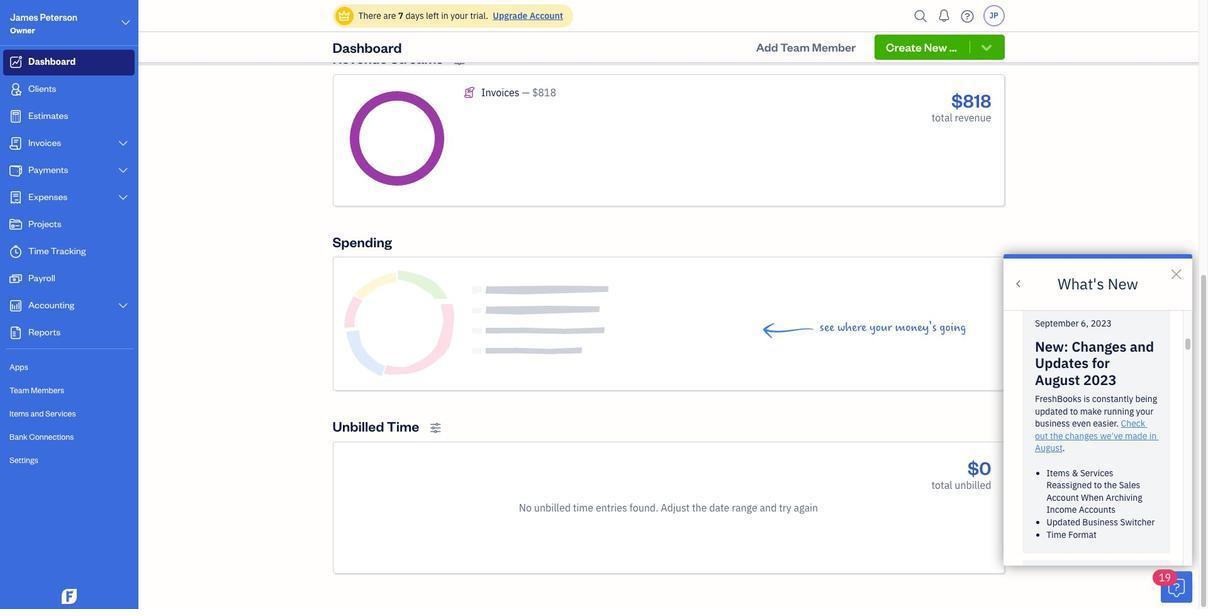 Task type: vqa. For each thing, say whether or not it's contained in the screenshot.
Send
no



Task type: describe. For each thing, give the bounding box(es) containing it.
chevrondown image
[[980, 41, 994, 54]]

team inside 'button'
[[781, 40, 810, 54]]

chevron large down image for payments
[[117, 166, 129, 176]]

invoice image
[[8, 137, 23, 150]]

bank
[[9, 432, 28, 442]]

…
[[950, 40, 957, 54]]

team members link
[[3, 380, 135, 402]]

august inside new: changes and updates for august 2023
[[1035, 371, 1081, 389]]

expenses link
[[3, 185, 135, 211]]

try
[[779, 502, 792, 514]]

dashboard image
[[8, 56, 23, 69]]

updated
[[1035, 406, 1068, 417]]

changes
[[1072, 337, 1127, 356]]

apps link
[[3, 356, 135, 378]]

—
[[522, 86, 530, 99]]

constantly
[[1093, 393, 1134, 405]]

is
[[1084, 393, 1091, 405]]

upgrade account link
[[491, 10, 563, 21]]

0 horizontal spatial account
[[530, 10, 563, 21]]

changes
[[1066, 430, 1098, 442]]

entries
[[596, 502, 627, 514]]

items & services reassigned to the sales account when archiving income accounts updated business switcher time format
[[1047, 467, 1155, 540]]

clients
[[28, 82, 56, 94]]

updates
[[1035, 354, 1089, 372]]

archiving
[[1106, 492, 1143, 503]]

time tracking
[[28, 245, 86, 257]]

revenue
[[333, 49, 387, 67]]

business
[[1035, 418, 1070, 429]]

running
[[1104, 406, 1134, 417]]

james
[[10, 11, 38, 23]]

account inside items & services reassigned to the sales account when archiving income accounts updated business switcher time format
[[1047, 492, 1079, 503]]

new for create
[[924, 40, 947, 54]]

7
[[398, 10, 404, 21]]

new: changes and updates for august 2023
[[1035, 337, 1158, 389]]

sales
[[1119, 480, 1141, 491]]

chevron large down image for invoices
[[117, 138, 129, 149]]

projects
[[28, 218, 61, 230]]

×
[[1170, 261, 1183, 284]]

projects link
[[3, 212, 135, 238]]

again
[[794, 502, 818, 514]]

create new …
[[886, 40, 957, 54]]

bank connections
[[9, 432, 74, 442]]

2 vertical spatial the
[[692, 502, 707, 514]]

settings link
[[3, 449, 135, 471]]

payments link
[[3, 158, 135, 184]]

check out the changes we've made in august link
[[1035, 418, 1159, 454]]

your inside freshbooks is constantly being updated to make running your business even easier.
[[1137, 406, 1154, 417]]

connections
[[29, 432, 74, 442]]

revenue streams filters image
[[454, 54, 465, 66]]

&
[[1072, 467, 1079, 479]]

payments
[[28, 164, 68, 176]]

clients link
[[3, 77, 135, 103]]

crown image
[[338, 9, 351, 22]]

payment image
[[8, 164, 23, 177]]

unbilled time
[[333, 417, 419, 435]]

0 horizontal spatial your
[[451, 10, 468, 21]]

1 vertical spatial unbilled
[[534, 502, 571, 514]]

the inside items & services reassigned to the sales account when archiving income accounts updated business switcher time format
[[1104, 480, 1117, 491]]

estimate image
[[8, 110, 23, 123]]

what's new
[[1058, 274, 1139, 294]]

time inside main element
[[28, 245, 49, 257]]

made
[[1125, 430, 1148, 442]]

business
[[1083, 517, 1119, 528]]

money image
[[8, 273, 23, 285]]

income
[[1047, 504, 1077, 516]]

items for items & services reassigned to the sales account when archiving income accounts updated business switcher time format
[[1047, 467, 1070, 479]]

check
[[1121, 418, 1146, 429]]

upgrade
[[493, 10, 528, 21]]

in inside "check out the changes we've made in august"
[[1150, 430, 1157, 442]]

19 button
[[1153, 570, 1193, 603]]

september 6, 2023
[[1035, 318, 1112, 329]]

going
[[940, 320, 967, 335]]

$0
[[968, 456, 992, 480]]

0 vertical spatial 2023
[[1091, 318, 1112, 329]]

new for what's
[[1108, 274, 1139, 294]]

what's new group
[[1004, 254, 1193, 609]]

days
[[406, 10, 424, 21]]

chart image
[[8, 300, 23, 312]]

19
[[1159, 572, 1172, 584]]

2023 inside new: changes and updates for august 2023
[[1084, 371, 1117, 389]]

and inside main element
[[30, 409, 44, 419]]

reports
[[28, 326, 61, 338]]

trial.
[[470, 10, 488, 21]]

create
[[886, 40, 922, 54]]

main element
[[0, 0, 170, 609]]

there
[[358, 10, 381, 21]]

revenue
[[955, 111, 992, 124]]

jp
[[990, 11, 999, 20]]

new:
[[1035, 337, 1069, 356]]

project image
[[8, 218, 23, 231]]

go to help image
[[958, 7, 978, 25]]

dashboard inside main element
[[28, 55, 76, 67]]

$818 total revenue
[[932, 88, 992, 124]]

1 horizontal spatial time
[[387, 417, 419, 435]]

invoices for invoices
[[28, 137, 61, 149]]

there are 7 days left in your trial. upgrade account
[[358, 10, 563, 21]]

team inside main element
[[9, 385, 29, 395]]

make
[[1081, 406, 1102, 417]]

spending
[[333, 233, 392, 250]]

even
[[1073, 418, 1091, 429]]

format
[[1069, 529, 1097, 540]]

accounting link
[[3, 293, 135, 319]]

peterson
[[40, 11, 78, 23]]



Task type: locate. For each thing, give the bounding box(es) containing it.
accounts
[[1079, 504, 1116, 516]]

0 vertical spatial in
[[441, 10, 449, 21]]

when
[[1081, 492, 1104, 503]]

total inside $818 total revenue
[[932, 111, 953, 124]]

invoices inside main element
[[28, 137, 61, 149]]

0 vertical spatial august
[[1035, 371, 1081, 389]]

$0 total unbilled
[[932, 456, 992, 492]]

2023 up 'constantly'
[[1084, 371, 1117, 389]]

august up freshbooks
[[1035, 371, 1081, 389]]

2 horizontal spatial the
[[1104, 480, 1117, 491]]

new inside dropdown button
[[924, 40, 947, 54]]

report image
[[8, 327, 23, 339]]

invoices — $818
[[482, 86, 556, 99]]

0 horizontal spatial unbilled
[[534, 502, 571, 514]]

check out the changes we've made in august
[[1035, 418, 1159, 454]]

settings
[[9, 455, 38, 465]]

$818
[[532, 86, 556, 99], [952, 88, 992, 112]]

0 vertical spatial chevron large down image
[[117, 138, 129, 149]]

1 horizontal spatial in
[[1150, 430, 1157, 442]]

1 horizontal spatial and
[[760, 502, 777, 514]]

for
[[1092, 354, 1110, 372]]

0 vertical spatial team
[[781, 40, 810, 54]]

0 horizontal spatial $818
[[532, 86, 556, 99]]

items
[[9, 409, 29, 419], [1047, 467, 1070, 479]]

total for $0
[[932, 479, 953, 492]]

1 horizontal spatial services
[[1081, 467, 1114, 479]]

0 vertical spatial total
[[932, 111, 953, 124]]

0 vertical spatial and
[[1130, 337, 1155, 356]]

invoices left —
[[482, 86, 520, 99]]

the
[[1051, 430, 1064, 442], [1104, 480, 1117, 491], [692, 502, 707, 514]]

6,
[[1081, 318, 1089, 329]]

new inside group
[[1108, 274, 1139, 294]]

0 horizontal spatial team
[[9, 385, 29, 395]]

expenses
[[28, 191, 68, 203]]

your right where
[[870, 320, 892, 335]]

total left the revenue in the top of the page
[[932, 111, 953, 124]]

date
[[710, 502, 730, 514]]

out
[[1035, 430, 1048, 442]]

your down being
[[1137, 406, 1154, 417]]

1 vertical spatial in
[[1150, 430, 1157, 442]]

august down out
[[1035, 443, 1063, 454]]

freshbooks is constantly being updated to make running your business even easier.
[[1035, 393, 1160, 429]]

invoices down estimates
[[28, 137, 61, 149]]

unbilled
[[333, 417, 384, 435]]

2 vertical spatial your
[[1137, 406, 1154, 417]]

to up even
[[1070, 406, 1078, 417]]

items up bank at the left bottom
[[9, 409, 29, 419]]

1 vertical spatial chevron large down image
[[117, 193, 129, 203]]

member
[[812, 40, 856, 54]]

1 chevron large down image from the top
[[117, 138, 129, 149]]

1 total from the top
[[932, 111, 953, 124]]

estimates
[[28, 110, 68, 121]]

account up 'income'
[[1047, 492, 1079, 503]]

left
[[426, 10, 439, 21]]

unbilled time filters image
[[430, 422, 442, 434]]

resource center badge image
[[1161, 572, 1193, 603]]

services down team members link
[[45, 409, 76, 419]]

0 vertical spatial services
[[45, 409, 76, 419]]

0 horizontal spatial invoices
[[28, 137, 61, 149]]

found.
[[630, 502, 659, 514]]

0 horizontal spatial to
[[1070, 406, 1078, 417]]

in right made
[[1150, 430, 1157, 442]]

no
[[519, 502, 532, 514]]

time
[[28, 245, 49, 257], [387, 417, 419, 435], [1047, 529, 1067, 540]]

0 horizontal spatial dashboard
[[28, 55, 76, 67]]

1 vertical spatial time
[[387, 417, 419, 435]]

and right the changes
[[1130, 337, 1155, 356]]

chevron large down image inside payments link
[[117, 166, 129, 176]]

services for and
[[45, 409, 76, 419]]

items up "reassigned"
[[1047, 467, 1070, 479]]

in
[[441, 10, 449, 21], [1150, 430, 1157, 442]]

$818 down the chevrondown image
[[952, 88, 992, 112]]

team down apps
[[9, 385, 29, 395]]

team right add
[[781, 40, 810, 54]]

1 horizontal spatial invoices
[[482, 86, 520, 99]]

unbilled
[[955, 479, 992, 492], [534, 502, 571, 514]]

2 horizontal spatial time
[[1047, 529, 1067, 540]]

add team member
[[756, 40, 856, 54]]

account
[[530, 10, 563, 21], [1047, 492, 1079, 503]]

0 horizontal spatial the
[[692, 502, 707, 514]]

new left …
[[924, 40, 947, 54]]

and inside new: changes and updates for august 2023
[[1130, 337, 1155, 356]]

payroll
[[28, 272, 55, 284]]

james peterson owner
[[10, 11, 78, 35]]

time down updated
[[1047, 529, 1067, 540]]

reassigned
[[1047, 480, 1092, 491]]

range
[[732, 502, 758, 514]]

1 horizontal spatial dashboard
[[333, 38, 402, 56]]

services inside main element
[[45, 409, 76, 419]]

0 horizontal spatial services
[[45, 409, 76, 419]]

search image
[[911, 7, 931, 25]]

tracking
[[51, 245, 86, 257]]

no unbilled time entries found. adjust the date range and try again
[[519, 502, 818, 514]]

2 vertical spatial time
[[1047, 529, 1067, 540]]

1 vertical spatial team
[[9, 385, 29, 395]]

timer image
[[8, 245, 23, 258]]

apps
[[9, 362, 28, 372]]

2 horizontal spatial your
[[1137, 406, 1154, 417]]

0 horizontal spatial new
[[924, 40, 947, 54]]

accounting
[[28, 299, 74, 311]]

1 vertical spatial to
[[1094, 480, 1102, 491]]

0 horizontal spatial and
[[30, 409, 44, 419]]

see
[[820, 320, 835, 335]]

0 vertical spatial time
[[28, 245, 49, 257]]

chevron large down image inside accounting link
[[117, 301, 129, 311]]

what's
[[1058, 274, 1105, 294]]

items and services
[[9, 409, 76, 419]]

notifications image
[[934, 3, 955, 28]]

services inside items & services reassigned to the sales account when archiving income accounts updated business switcher time format
[[1081, 467, 1114, 479]]

updated
[[1047, 517, 1081, 528]]

1 horizontal spatial account
[[1047, 492, 1079, 503]]

dashboard up clients
[[28, 55, 76, 67]]

0 vertical spatial account
[[530, 10, 563, 21]]

× button
[[1170, 261, 1183, 284]]

chevron large down image
[[117, 138, 129, 149], [117, 193, 129, 203]]

1 horizontal spatial the
[[1051, 430, 1064, 442]]

dashboard down there
[[333, 38, 402, 56]]

1 vertical spatial total
[[932, 479, 953, 492]]

1 august from the top
[[1035, 371, 1081, 389]]

unbilled inside $0 total unbilled
[[955, 479, 992, 492]]

and left the "try"
[[760, 502, 777, 514]]

2 vertical spatial and
[[760, 502, 777, 514]]

money's
[[895, 320, 937, 335]]

add
[[756, 40, 778, 54]]

chevron large down image for expenses
[[117, 193, 129, 203]]

2 chevron large down image from the top
[[117, 193, 129, 203]]

the left "date"
[[692, 502, 707, 514]]

1 vertical spatial invoices
[[28, 137, 61, 149]]

1 vertical spatial 2023
[[1084, 371, 1117, 389]]

0 horizontal spatial time
[[28, 245, 49, 257]]

september
[[1035, 318, 1079, 329]]

new right what's
[[1108, 274, 1139, 294]]

1 vertical spatial services
[[1081, 467, 1114, 479]]

1 vertical spatial your
[[870, 320, 892, 335]]

where
[[838, 320, 867, 335]]

items inside main element
[[9, 409, 29, 419]]

team members
[[9, 385, 64, 395]]

1 vertical spatial items
[[1047, 467, 1070, 479]]

jp button
[[984, 5, 1005, 26]]

total left $0
[[932, 479, 953, 492]]

1 vertical spatial new
[[1108, 274, 1139, 294]]

2 horizontal spatial and
[[1130, 337, 1155, 356]]

client image
[[8, 83, 23, 96]]

time
[[573, 502, 594, 514]]

2 vertical spatial chevron large down image
[[117, 301, 129, 311]]

invoices for invoices — $818
[[482, 86, 520, 99]]

2 august from the top
[[1035, 443, 1063, 454]]

adjust
[[661, 502, 690, 514]]

the down business
[[1051, 430, 1064, 442]]

services right &
[[1081, 467, 1114, 479]]

to inside freshbooks is constantly being updated to make running your business even easier.
[[1070, 406, 1078, 417]]

owner
[[10, 25, 35, 35]]

2 total from the top
[[932, 479, 953, 492]]

0 vertical spatial your
[[451, 10, 468, 21]]

your left trial.
[[451, 10, 468, 21]]

0 vertical spatial unbilled
[[955, 479, 992, 492]]

1 vertical spatial chevron large down image
[[117, 166, 129, 176]]

1 horizontal spatial unbilled
[[955, 479, 992, 492]]

the up archiving
[[1104, 480, 1117, 491]]

dashboard link
[[3, 50, 135, 76]]

$818 inside $818 total revenue
[[952, 88, 992, 112]]

time tracking link
[[3, 239, 135, 265]]

freshbooks
[[1035, 393, 1082, 405]]

1 horizontal spatial team
[[781, 40, 810, 54]]

1 vertical spatial the
[[1104, 480, 1117, 491]]

total
[[932, 111, 953, 124], [932, 479, 953, 492]]

expense image
[[8, 191, 23, 204]]

time right timer image
[[28, 245, 49, 257]]

0 horizontal spatial items
[[9, 409, 29, 419]]

items and services link
[[3, 403, 135, 425]]

1 horizontal spatial new
[[1108, 274, 1139, 294]]

we've
[[1101, 430, 1123, 442]]

$818 right —
[[532, 86, 556, 99]]

to inside items & services reassigned to the sales account when archiving income accounts updated business switcher time format
[[1094, 480, 1102, 491]]

0 vertical spatial invoices
[[482, 86, 520, 99]]

1 horizontal spatial your
[[870, 320, 892, 335]]

2023 right 6,
[[1091, 318, 1112, 329]]

items inside items & services reassigned to the sales account when archiving income accounts updated business switcher time format
[[1047, 467, 1070, 479]]

total for $818
[[932, 111, 953, 124]]

2023
[[1091, 318, 1112, 329], [1084, 371, 1117, 389]]

1 vertical spatial august
[[1035, 443, 1063, 454]]

are
[[383, 10, 396, 21]]

0 vertical spatial new
[[924, 40, 947, 54]]

chevron large down image for accounting
[[117, 301, 129, 311]]

0 vertical spatial to
[[1070, 406, 1078, 417]]

to up when
[[1094, 480, 1102, 491]]

total inside $0 total unbilled
[[932, 479, 953, 492]]

chevron large down image down estimates link
[[117, 138, 129, 149]]

0 horizontal spatial in
[[441, 10, 449, 21]]

1 vertical spatial and
[[30, 409, 44, 419]]

time inside items & services reassigned to the sales account when archiving income accounts updated business switcher time format
[[1047, 529, 1067, 540]]

the inside "check out the changes we've made in august"
[[1051, 430, 1064, 442]]

1 vertical spatial account
[[1047, 492, 1079, 503]]

in right left
[[441, 10, 449, 21]]

chevron large down image
[[120, 15, 132, 30], [117, 166, 129, 176], [117, 301, 129, 311]]

0 vertical spatial the
[[1051, 430, 1064, 442]]

1 horizontal spatial $818
[[952, 88, 992, 112]]

create new … button
[[875, 35, 1005, 60]]

invoices
[[482, 86, 520, 99], [28, 137, 61, 149]]

add team member button
[[745, 35, 868, 60]]

account right upgrade
[[530, 10, 563, 21]]

reports link
[[3, 320, 135, 346]]

invoices link
[[3, 131, 135, 157]]

0 vertical spatial chevron large down image
[[120, 15, 132, 30]]

bank connections link
[[3, 426, 135, 448]]

and down the team members
[[30, 409, 44, 419]]

items for items and services
[[9, 409, 29, 419]]

services for &
[[1081, 467, 1114, 479]]

1 horizontal spatial to
[[1094, 480, 1102, 491]]

august inside "check out the changes we've made in august"
[[1035, 443, 1063, 454]]

0 vertical spatial items
[[9, 409, 29, 419]]

time left unbilled time filters image
[[387, 417, 419, 435]]

1 horizontal spatial items
[[1047, 467, 1070, 479]]

chevron large down image down payments link at the top
[[117, 193, 129, 203]]

revenue streams
[[333, 49, 443, 67]]

freshbooks image
[[59, 589, 79, 604]]

services
[[45, 409, 76, 419], [1081, 467, 1114, 479]]



